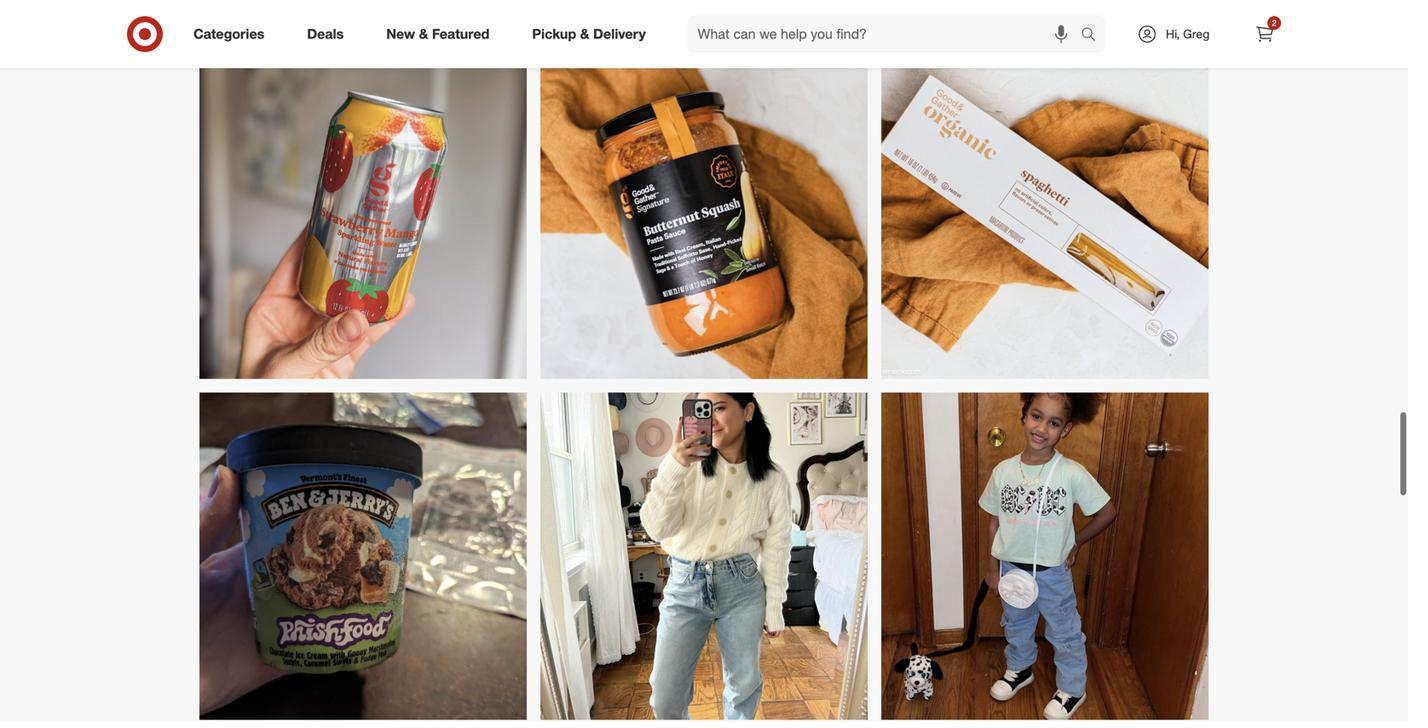 Task type: locate. For each thing, give the bounding box(es) containing it.
& right new
[[419, 26, 428, 42]]

&
[[419, 26, 428, 42], [580, 26, 590, 42]]

delivery
[[593, 26, 646, 42]]

0 horizontal spatial user image by shuangys_kitchensink image
[[200, 51, 527, 379]]

pickup & delivery link
[[518, 15, 667, 53]]

1 horizontal spatial &
[[580, 26, 590, 42]]

search
[[1073, 27, 1114, 44]]

3 user image by shuangys_kitchensink image from the left
[[882, 51, 1209, 379]]

deals
[[307, 26, 344, 42]]

featured
[[432, 26, 490, 42]]

search button
[[1073, 15, 1114, 56]]

1 & from the left
[[419, 26, 428, 42]]

2 link
[[1246, 15, 1284, 53]]

& right pickup
[[580, 26, 590, 42]]

0 horizontal spatial &
[[419, 26, 428, 42]]

1 horizontal spatial user image by shuangys_kitchensink image
[[541, 51, 868, 379]]

user image by @jamie_cataldo image
[[541, 392, 868, 720]]

user image by madsmaley image
[[200, 0, 527, 38]]

hi, greg
[[1166, 26, 1210, 41]]

user image by makeitdough image
[[882, 0, 1209, 38]]

& for pickup
[[580, 26, 590, 42]]

user image by shuangys_kitchensink image
[[200, 51, 527, 379], [541, 51, 868, 379], [882, 51, 1209, 379]]

pickup & delivery
[[532, 26, 646, 42]]

2 & from the left
[[580, 26, 590, 42]]

user image by @ittz_just_baby image
[[882, 392, 1209, 720]]

2 horizontal spatial user image by shuangys_kitchensink image
[[882, 51, 1209, 379]]

What can we help you find? suggestions appear below search field
[[688, 15, 1085, 53]]



Task type: describe. For each thing, give the bounding box(es) containing it.
new & featured link
[[372, 15, 511, 53]]

2
[[1272, 17, 1277, 28]]

2 user image by shuangys_kitchensink image from the left
[[541, 51, 868, 379]]

categories
[[194, 26, 264, 42]]

user image by @mama_stevens11024 image
[[200, 392, 527, 720]]

deals link
[[293, 15, 365, 53]]

new
[[386, 26, 415, 42]]

1 user image by shuangys_kitchensink image from the left
[[200, 51, 527, 379]]

hi,
[[1166, 26, 1180, 41]]

greg
[[1183, 26, 1210, 41]]

pickup
[[532, 26, 577, 42]]

& for new
[[419, 26, 428, 42]]

new & featured
[[386, 26, 490, 42]]

categories link
[[179, 15, 286, 53]]

user image by mimimarkoblog image
[[541, 0, 868, 38]]



Task type: vqa. For each thing, say whether or not it's contained in the screenshot.
user image by madsmaley
yes



